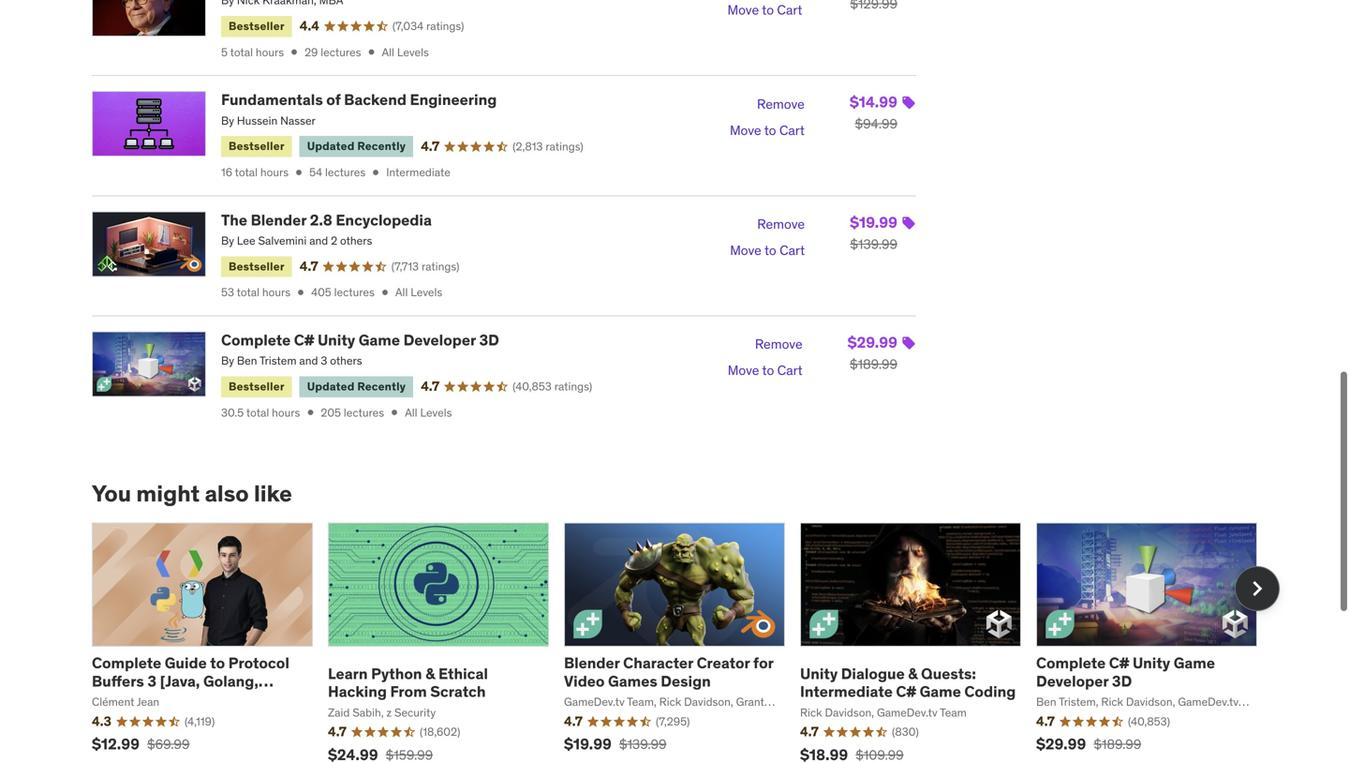 Task type: locate. For each thing, give the bounding box(es) containing it.
complete c# unity game developer 3d link
[[221, 330, 499, 350], [1037, 653, 1216, 691]]

2 coupon icon image from the top
[[902, 215, 917, 230]]

0 horizontal spatial intermediate
[[386, 165, 451, 179]]

remove button
[[757, 91, 805, 117], [758, 211, 805, 237], [755, 331, 803, 358]]

& for c#
[[909, 664, 918, 683]]

1 vertical spatial 4.7
[[300, 258, 318, 275]]

$94.99
[[855, 115, 898, 132]]

by inside fundamentals of backend engineering by hussein nasser
[[221, 113, 234, 128]]

2 vertical spatial all levels
[[405, 405, 452, 420]]

& left 'quests:'
[[909, 664, 918, 683]]

1 updated recently from the top
[[307, 139, 406, 153]]

0 vertical spatial all
[[382, 45, 395, 59]]

2 vertical spatial remove move to cart
[[728, 336, 803, 379]]

3 coupon icon image from the top
[[902, 336, 917, 351]]

updated for c#
[[307, 379, 355, 394]]

2 updated from the top
[[307, 379, 355, 394]]

0 vertical spatial all levels
[[382, 45, 429, 59]]

lectures right 405
[[334, 285, 375, 300]]

lectures right 205
[[344, 405, 384, 420]]

by left lee
[[221, 233, 234, 248]]

2 vertical spatial coupon icon image
[[902, 336, 917, 351]]

1 horizontal spatial 3
[[321, 354, 327, 368]]

xxsmall image
[[369, 166, 383, 179], [304, 406, 317, 419]]

learn python & ethical hacking from scratch link
[[328, 664, 488, 701]]

updated recently up 54 lectures
[[307, 139, 406, 153]]

all levels down 7,713 ratings element
[[395, 285, 443, 300]]

complete inside complete guide to protocol buffers 3 [java, golang, python]
[[92, 653, 161, 673]]

(7,713 ratings)
[[392, 259, 460, 274]]

unity
[[318, 330, 355, 350], [1133, 653, 1171, 673], [800, 664, 838, 683]]

2 vertical spatial all
[[405, 405, 418, 420]]

coupon icon image right $14.99
[[902, 95, 917, 110]]

xxsmall image right 29 lectures
[[365, 46, 378, 59]]

1 vertical spatial recently
[[357, 379, 406, 394]]

2 vertical spatial c#
[[896, 682, 917, 701]]

0 horizontal spatial complete
[[92, 653, 161, 673]]

updated for of
[[307, 139, 355, 153]]

by left hussein
[[221, 113, 234, 128]]

others
[[340, 233, 372, 248], [330, 354, 362, 368]]

next image
[[1243, 574, 1273, 604]]

hours for fundamentals
[[260, 165, 289, 179]]

1 horizontal spatial game
[[920, 682, 962, 701]]

3 inside complete c# unity game developer 3d by ben tristem and 3 others
[[321, 354, 327, 368]]

developer right coding
[[1037, 671, 1109, 691]]

3 by from the top
[[221, 354, 234, 368]]

others right 2
[[340, 233, 372, 248]]

1 vertical spatial 3
[[147, 671, 157, 691]]

coupon icon image for $29.99
[[902, 336, 917, 351]]

recently
[[357, 139, 406, 153], [357, 379, 406, 394]]

0 vertical spatial 4.7
[[421, 138, 440, 155]]

0 horizontal spatial game
[[359, 330, 400, 350]]

move for $19.99
[[730, 242, 762, 259]]

updated recently up 205 lectures
[[307, 379, 406, 394]]

0 vertical spatial game
[[359, 330, 400, 350]]

xxsmall image
[[288, 46, 301, 59], [365, 46, 378, 59], [293, 166, 306, 179], [294, 286, 308, 299], [379, 286, 392, 299], [388, 406, 401, 419]]

bestseller
[[229, 19, 285, 33], [229, 139, 285, 153], [229, 259, 285, 273], [229, 379, 285, 394]]

0 horizontal spatial &
[[426, 664, 435, 683]]

1 & from the left
[[426, 664, 435, 683]]

blender left character
[[564, 653, 620, 673]]

1 vertical spatial coupon icon image
[[902, 215, 917, 230]]

3 bestseller from the top
[[229, 259, 285, 273]]

developer inside complete c# unity game developer 3d by ben tristem and 3 others
[[404, 330, 476, 350]]

2 vertical spatial remove button
[[755, 331, 803, 358]]

0 vertical spatial 3d
[[479, 330, 499, 350]]

1 vertical spatial and
[[299, 354, 318, 368]]

0 horizontal spatial 3d
[[479, 330, 499, 350]]

hours left 205
[[272, 405, 300, 420]]

2
[[331, 233, 338, 248]]

ratings) right (2,813
[[546, 139, 584, 154]]

1 horizontal spatial developer
[[1037, 671, 1109, 691]]

ratings) inside 40,853 ratings element
[[555, 379, 592, 394]]

buffers
[[92, 671, 144, 691]]

remove button for $14.99
[[757, 91, 805, 117]]

1 vertical spatial c#
[[1110, 653, 1130, 673]]

0 vertical spatial by
[[221, 113, 234, 128]]

2 recently from the top
[[357, 379, 406, 394]]

all down the (7,713
[[395, 285, 408, 300]]

updated recently for backend
[[307, 139, 406, 153]]

1 vertical spatial remove move to cart
[[730, 216, 805, 259]]

1 vertical spatial game
[[1174, 653, 1216, 673]]

move to cart button for $19.99
[[730, 237, 805, 264]]

2 vertical spatial levels
[[420, 405, 452, 420]]

& inside unity dialogue & quests: intermediate c# game coding
[[909, 664, 918, 683]]

1 horizontal spatial complete
[[221, 330, 291, 350]]

1 vertical spatial 3d
[[1113, 671, 1133, 691]]

xxsmall image down the (7,713
[[379, 286, 392, 299]]

coupon icon image for $19.99
[[902, 215, 917, 230]]

xxsmall image left 54
[[293, 166, 306, 179]]

game
[[359, 330, 400, 350], [1174, 653, 1216, 673], [920, 682, 962, 701]]

lectures right "29"
[[321, 45, 361, 59]]

also
[[205, 480, 249, 508]]

and right tristem
[[299, 354, 318, 368]]

0 vertical spatial levels
[[397, 45, 429, 59]]

remove move to cart
[[730, 95, 805, 139], [730, 216, 805, 259], [728, 336, 803, 379]]

1 bestseller from the top
[[229, 19, 285, 33]]

3 right tristem
[[321, 354, 327, 368]]

remove
[[757, 95, 805, 112], [758, 216, 805, 232], [755, 336, 803, 353]]

53 total hours
[[221, 285, 291, 300]]

bestseller down hussein
[[229, 139, 285, 153]]

the blender 2.8 encyclopedia link
[[221, 210, 432, 229]]

xxsmall image left 205
[[304, 406, 317, 419]]

fundamentals of backend engineering link
[[221, 90, 497, 109]]

ratings) inside "2,813 ratings" element
[[546, 139, 584, 154]]

2 by from the top
[[221, 233, 234, 248]]

4.7 for game
[[421, 378, 440, 395]]

games
[[608, 671, 658, 691]]

1 horizontal spatial xxsmall image
[[369, 166, 383, 179]]

coupon icon image for $14.99
[[902, 95, 917, 110]]

0 horizontal spatial unity
[[318, 330, 355, 350]]

1 horizontal spatial 3d
[[1113, 671, 1133, 691]]

total
[[230, 45, 253, 59], [235, 165, 258, 179], [237, 285, 260, 300], [246, 405, 269, 420]]

1 vertical spatial complete c# unity game developer 3d link
[[1037, 653, 1216, 691]]

1 coupon icon image from the top
[[902, 95, 917, 110]]

unity for complete c# unity game developer 3d
[[1133, 653, 1171, 673]]

&
[[426, 664, 435, 683], [909, 664, 918, 683]]

cart
[[777, 1, 803, 18], [780, 122, 805, 139], [780, 242, 805, 259], [778, 362, 803, 379]]

bestseller up 5 total hours
[[229, 19, 285, 33]]

1 horizontal spatial unity
[[800, 664, 838, 683]]

54 lectures
[[309, 165, 366, 179]]

3d inside complete c# unity game developer 3d by ben tristem and 3 others
[[479, 330, 499, 350]]

3 left '[java,'
[[147, 671, 157, 691]]

& for from
[[426, 664, 435, 683]]

1 horizontal spatial c#
[[896, 682, 917, 701]]

bestseller for fundamentals
[[229, 139, 285, 153]]

complete guide to protocol buffers 3 [java, golang, python]
[[92, 653, 290, 709]]

blender character creator for video games design link
[[564, 653, 774, 691]]

total right 30.5 in the left bottom of the page
[[246, 405, 269, 420]]

1 horizontal spatial blender
[[564, 653, 620, 673]]

0 vertical spatial developer
[[404, 330, 476, 350]]

(7,034
[[393, 19, 424, 33]]

unity inside complete c# unity game developer 3d by ben tristem and 3 others
[[318, 330, 355, 350]]

updated up 205
[[307, 379, 355, 394]]

engineering
[[410, 90, 497, 109]]

game inside complete c# unity game developer 3d by ben tristem and 3 others
[[359, 330, 400, 350]]

1 vertical spatial updated recently
[[307, 379, 406, 394]]

& left ethical
[[426, 664, 435, 683]]

bestseller for complete
[[229, 379, 285, 394]]

1 vertical spatial by
[[221, 233, 234, 248]]

hours
[[256, 45, 284, 59], [260, 165, 289, 179], [262, 285, 291, 300], [272, 405, 300, 420]]

2 vertical spatial by
[[221, 354, 234, 368]]

4.7
[[421, 138, 440, 155], [300, 258, 318, 275], [421, 378, 440, 395]]

4.7 down complete c# unity game developer 3d by ben tristem and 3 others
[[421, 378, 440, 395]]

1 vertical spatial blender
[[564, 653, 620, 673]]

game inside complete c# unity game developer 3d
[[1174, 653, 1216, 673]]

coupon icon image right $19.99
[[902, 215, 917, 230]]

0 horizontal spatial developer
[[404, 330, 476, 350]]

0 horizontal spatial blender
[[251, 210, 307, 229]]

hacking
[[328, 682, 387, 701]]

2 horizontal spatial complete
[[1037, 653, 1106, 673]]

bestseller up 30.5 total hours
[[229, 379, 285, 394]]

53
[[221, 285, 234, 300]]

1 horizontal spatial complete c# unity game developer 3d link
[[1037, 653, 1216, 691]]

unity for complete c# unity game developer 3d by ben tristem and 3 others
[[318, 330, 355, 350]]

levels down (7,034
[[397, 45, 429, 59]]

0 vertical spatial updated
[[307, 139, 355, 153]]

hours left 405
[[262, 285, 291, 300]]

to inside complete guide to protocol buffers 3 [java, golang, python]
[[210, 653, 225, 673]]

complete guide to protocol buffers 3 [java, golang, python] link
[[92, 653, 290, 709]]

all right 205 lectures
[[405, 405, 418, 420]]

ratings)
[[426, 19, 464, 33], [546, 139, 584, 154], [422, 259, 460, 274], [555, 379, 592, 394]]

blender inside blender character creator for video games design
[[564, 653, 620, 673]]

lectures
[[321, 45, 361, 59], [325, 165, 366, 179], [334, 285, 375, 300], [344, 405, 384, 420]]

& inside the learn python & ethical hacking from scratch
[[426, 664, 435, 683]]

1 vertical spatial all levels
[[395, 285, 443, 300]]

2 bestseller from the top
[[229, 139, 285, 153]]

2 vertical spatial remove
[[755, 336, 803, 353]]

0 vertical spatial recently
[[357, 139, 406, 153]]

bestseller up 53 total hours
[[229, 259, 285, 273]]

1 vertical spatial all
[[395, 285, 408, 300]]

all levels right 205 lectures
[[405, 405, 452, 420]]

blender inside the blender 2.8 encyclopedia by lee salvemini and 2 others
[[251, 210, 307, 229]]

(40,853 ratings)
[[513, 379, 592, 394]]

3d for complete c# unity game developer 3d by ben tristem and 3 others
[[479, 330, 499, 350]]

complete
[[221, 330, 291, 350], [92, 653, 161, 673], [1037, 653, 1106, 673]]

0 vertical spatial 3
[[321, 354, 327, 368]]

1 vertical spatial remove button
[[758, 211, 805, 237]]

total for complete
[[246, 405, 269, 420]]

c# for complete c# unity game developer 3d by ben tristem and 3 others
[[294, 330, 314, 350]]

3 inside complete guide to protocol buffers 3 [java, golang, python]
[[147, 671, 157, 691]]

all
[[382, 45, 395, 59], [395, 285, 408, 300], [405, 405, 418, 420]]

salvemini
[[258, 233, 307, 248]]

might
[[136, 480, 200, 508]]

recently up 205 lectures
[[357, 379, 406, 394]]

unity inside unity dialogue & quests: intermediate c# game coding
[[800, 664, 838, 683]]

to for $29.99
[[763, 362, 775, 379]]

0 vertical spatial coupon icon image
[[902, 95, 917, 110]]

1 horizontal spatial intermediate
[[800, 682, 893, 701]]

1 recently from the top
[[357, 139, 406, 153]]

(7,713
[[392, 259, 419, 274]]

c# inside complete c# unity game developer 3d
[[1110, 653, 1130, 673]]

ratings) inside 7,713 ratings element
[[422, 259, 460, 274]]

you might also like
[[92, 480, 292, 508]]

(2,813
[[513, 139, 543, 154]]

3d
[[479, 330, 499, 350], [1113, 671, 1133, 691]]

total for fundamentals
[[235, 165, 258, 179]]

0 vertical spatial updated recently
[[307, 139, 406, 153]]

0 vertical spatial others
[[340, 233, 372, 248]]

intermediate
[[386, 165, 451, 179], [800, 682, 893, 701]]

1 by from the top
[[221, 113, 234, 128]]

all levels down (7,034
[[382, 45, 429, 59]]

all down (7,034
[[382, 45, 395, 59]]

learn
[[328, 664, 368, 683]]

$19.99
[[850, 213, 898, 232]]

c# inside complete c# unity game developer 3d by ben tristem and 3 others
[[294, 330, 314, 350]]

ratings) right (7,034
[[426, 19, 464, 33]]

quests:
[[922, 664, 977, 683]]

3d for complete c# unity game developer 3d
[[1113, 671, 1133, 691]]

2 horizontal spatial unity
[[1133, 653, 1171, 673]]

by inside the blender 2.8 encyclopedia by lee salvemini and 2 others
[[221, 233, 234, 248]]

coupon icon image right $29.99
[[902, 336, 917, 351]]

recently down fundamentals of backend engineering by hussein nasser
[[357, 139, 406, 153]]

0 vertical spatial blender
[[251, 210, 307, 229]]

1 vertical spatial developer
[[1037, 671, 1109, 691]]

1 vertical spatial remove
[[758, 216, 805, 232]]

creator
[[697, 653, 750, 673]]

2 & from the left
[[909, 664, 918, 683]]

by for the blender 2.8 encyclopedia
[[221, 233, 234, 248]]

protocol
[[229, 653, 290, 673]]

0 vertical spatial complete c# unity game developer 3d link
[[221, 330, 499, 350]]

2 horizontal spatial c#
[[1110, 653, 1130, 673]]

3d inside complete c# unity game developer 3d
[[1113, 671, 1133, 691]]

0 vertical spatial remove button
[[757, 91, 805, 117]]

405
[[311, 285, 332, 300]]

2 horizontal spatial game
[[1174, 653, 1216, 673]]

ratings) right (40,853
[[555, 379, 592, 394]]

ratings) for game
[[555, 379, 592, 394]]

lectures right 54
[[325, 165, 366, 179]]

levels
[[397, 45, 429, 59], [411, 285, 443, 300], [420, 405, 452, 420]]

unity inside complete c# unity game developer 3d
[[1133, 653, 1171, 673]]

all levels for encyclopedia
[[395, 285, 443, 300]]

0 horizontal spatial c#
[[294, 330, 314, 350]]

others up 205 lectures
[[330, 354, 362, 368]]

0 vertical spatial and
[[310, 233, 328, 248]]

complete inside complete c# unity game developer 3d by ben tristem and 3 others
[[221, 330, 291, 350]]

scratch
[[430, 682, 486, 701]]

1 vertical spatial updated
[[307, 379, 355, 394]]

remove for $19.99
[[758, 216, 805, 232]]

4 bestseller from the top
[[229, 379, 285, 394]]

[java,
[[160, 671, 200, 691]]

game for complete c# unity game developer 3d by ben tristem and 3 others
[[359, 330, 400, 350]]

move to cart button
[[728, 0, 803, 23], [730, 117, 805, 143], [730, 237, 805, 264], [728, 358, 803, 384]]

4.7 up 405
[[300, 258, 318, 275]]

1 horizontal spatial &
[[909, 664, 918, 683]]

1 vertical spatial xxsmall image
[[304, 406, 317, 419]]

total right 53
[[237, 285, 260, 300]]

total right "16"
[[235, 165, 258, 179]]

2 vertical spatial game
[[920, 682, 962, 701]]

from
[[390, 682, 427, 701]]

0 vertical spatial c#
[[294, 330, 314, 350]]

4.7 down engineering at the left top of the page
[[421, 138, 440, 155]]

0 horizontal spatial xxsmall image
[[304, 406, 317, 419]]

xxsmall image right 54 lectures
[[369, 166, 383, 179]]

xxsmall image left "29"
[[288, 46, 301, 59]]

1 vertical spatial levels
[[411, 285, 443, 300]]

complete for tristem
[[221, 330, 291, 350]]

developer down 7,713 ratings element
[[404, 330, 476, 350]]

ben
[[237, 354, 257, 368]]

by left ben
[[221, 354, 234, 368]]

blender up salvemini
[[251, 210, 307, 229]]

to for $14.99
[[765, 122, 777, 139]]

c#
[[294, 330, 314, 350], [1110, 653, 1130, 673], [896, 682, 917, 701]]

2 vertical spatial 4.7
[[421, 378, 440, 395]]

move to cart button for $29.99
[[728, 358, 803, 384]]

developer inside complete c# unity game developer 3d
[[1037, 671, 1109, 691]]

updated up 54 lectures
[[307, 139, 355, 153]]

levels for game
[[420, 405, 452, 420]]

all for encyclopedia
[[395, 285, 408, 300]]

python
[[371, 664, 422, 683]]

1 vertical spatial others
[[330, 354, 362, 368]]

$19.99 $139.99
[[850, 213, 898, 252]]

0 vertical spatial intermediate
[[386, 165, 451, 179]]

1 updated from the top
[[307, 139, 355, 153]]

all for game
[[405, 405, 418, 420]]

coupon icon image
[[902, 95, 917, 110], [902, 215, 917, 230], [902, 336, 917, 351]]

0 horizontal spatial 3
[[147, 671, 157, 691]]

levels down 7,713 ratings element
[[411, 285, 443, 300]]

total for the
[[237, 285, 260, 300]]

and left 2
[[310, 233, 328, 248]]

ratings) right the (7,713
[[422, 259, 460, 274]]

levels right 205 lectures
[[420, 405, 452, 420]]

$189.99
[[850, 356, 898, 373]]

hussein
[[237, 113, 278, 128]]

$139.99
[[850, 236, 898, 252]]

0 vertical spatial remove
[[757, 95, 805, 112]]

ratings) for engineering
[[546, 139, 584, 154]]

updated recently
[[307, 139, 406, 153], [307, 379, 406, 394]]

hours left 54
[[260, 165, 289, 179]]

1 vertical spatial intermediate
[[800, 682, 893, 701]]

2 updated recently from the top
[[307, 379, 406, 394]]

(7,034 ratings)
[[393, 19, 464, 33]]

0 vertical spatial remove move to cart
[[730, 95, 805, 139]]



Task type: vqa. For each thing, say whether or not it's contained in the screenshot.
left HEALTH
no



Task type: describe. For each thing, give the bounding box(es) containing it.
complete c# unity game developer 3d
[[1037, 653, 1216, 691]]

lee
[[237, 233, 256, 248]]

learn python & ethical hacking from scratch
[[328, 664, 488, 701]]

0 vertical spatial xxsmall image
[[369, 166, 383, 179]]

4.7 for engineering
[[421, 138, 440, 155]]

ratings) inside 7,034 ratings element
[[426, 19, 464, 33]]

move to cart button for $14.99
[[730, 117, 805, 143]]

54
[[309, 165, 323, 179]]

lectures for unity
[[344, 405, 384, 420]]

2,813 ratings element
[[513, 139, 584, 154]]

dialogue
[[842, 664, 905, 683]]

$29.99 $189.99
[[848, 333, 898, 373]]

7,713 ratings element
[[392, 259, 460, 275]]

nasser
[[280, 113, 316, 128]]

(2,813 ratings)
[[513, 139, 584, 154]]

game inside unity dialogue & quests: intermediate c# game coding
[[920, 682, 962, 701]]

5
[[221, 45, 228, 59]]

cart for $29.99
[[778, 362, 803, 379]]

you
[[92, 480, 131, 508]]

golang,
[[203, 671, 259, 691]]

cart for $14.99
[[780, 122, 805, 139]]

move for $14.99
[[730, 122, 762, 139]]

remove move to cart for $19.99
[[730, 216, 805, 259]]

unity dialogue & quests: intermediate c# game coding link
[[800, 664, 1016, 701]]

remove button for $29.99
[[755, 331, 803, 358]]

to for $19.99
[[765, 242, 777, 259]]

complete for python]
[[92, 653, 161, 673]]

4.4
[[300, 18, 320, 34]]

total right 5
[[230, 45, 253, 59]]

xxsmall image right 205 lectures
[[388, 406, 401, 419]]

developer for complete c# unity game developer 3d by ben tristem and 3 others
[[404, 330, 476, 350]]

complete inside complete c# unity game developer 3d
[[1037, 653, 1106, 673]]

design
[[661, 671, 711, 691]]

cart for $19.99
[[780, 242, 805, 259]]

(40,853
[[513, 379, 552, 394]]

$14.99 $94.99
[[850, 92, 898, 132]]

intermediate inside unity dialogue & quests: intermediate c# game coding
[[800, 682, 893, 701]]

205
[[321, 405, 341, 420]]

for
[[754, 653, 774, 673]]

encyclopedia
[[336, 210, 432, 229]]

others inside the blender 2.8 encyclopedia by lee salvemini and 2 others
[[340, 233, 372, 248]]

$14.99
[[850, 92, 898, 112]]

0 horizontal spatial complete c# unity game developer 3d link
[[221, 330, 499, 350]]

fundamentals of backend engineering by hussein nasser
[[221, 90, 497, 128]]

unity dialogue & quests: intermediate c# game coding
[[800, 664, 1016, 701]]

the blender 2.8 encyclopedia by lee salvemini and 2 others
[[221, 210, 432, 248]]

30.5 total hours
[[221, 405, 300, 420]]

move to cart
[[728, 1, 803, 18]]

ratings) for encyclopedia
[[422, 259, 460, 274]]

remove button for $19.99
[[758, 211, 805, 237]]

others inside complete c# unity game developer 3d by ben tristem and 3 others
[[330, 354, 362, 368]]

hours for complete
[[272, 405, 300, 420]]

coding
[[965, 682, 1016, 701]]

of
[[326, 90, 341, 109]]

recently for engineering
[[357, 139, 406, 153]]

16
[[221, 165, 232, 179]]

backend
[[344, 90, 407, 109]]

bestseller for the
[[229, 259, 285, 273]]

by inside complete c# unity game developer 3d by ben tristem and 3 others
[[221, 354, 234, 368]]

lectures for backend
[[325, 165, 366, 179]]

tristem
[[260, 354, 297, 368]]

remove for $29.99
[[755, 336, 803, 353]]

the
[[221, 210, 248, 229]]

and inside the blender 2.8 encyclopedia by lee salvemini and 2 others
[[310, 233, 328, 248]]

python]
[[92, 689, 148, 709]]

levels for encyclopedia
[[411, 285, 443, 300]]

29
[[305, 45, 318, 59]]

remove move to cart for $14.99
[[730, 95, 805, 139]]

16 total hours
[[221, 165, 289, 179]]

2.8
[[310, 210, 333, 229]]

remove for $14.99
[[757, 95, 805, 112]]

hours left "29"
[[256, 45, 284, 59]]

30.5
[[221, 405, 244, 420]]

205 lectures
[[321, 405, 384, 420]]

7,034 ratings element
[[393, 18, 464, 34]]

guide
[[165, 653, 207, 673]]

c# inside unity dialogue & quests: intermediate c# game coding
[[896, 682, 917, 701]]

hours for the
[[262, 285, 291, 300]]

recently for game
[[357, 379, 406, 394]]

all levels for game
[[405, 405, 452, 420]]

and inside complete c# unity game developer 3d by ben tristem and 3 others
[[299, 354, 318, 368]]

complete c# unity game developer 3d by ben tristem and 3 others
[[221, 330, 499, 368]]

c# for complete c# unity game developer 3d
[[1110, 653, 1130, 673]]

developer for complete c# unity game developer 3d
[[1037, 671, 1109, 691]]

blender character creator for video games design
[[564, 653, 774, 691]]

ethical
[[439, 664, 488, 683]]

move for $29.99
[[728, 362, 760, 379]]

updated recently for unity
[[307, 379, 406, 394]]

5 total hours
[[221, 45, 284, 59]]

lectures for 2.8
[[334, 285, 375, 300]]

fundamentals
[[221, 90, 323, 109]]

29 lectures
[[305, 45, 361, 59]]

carousel element
[[92, 523, 1280, 762]]

$29.99
[[848, 333, 898, 352]]

4.7 for encyclopedia
[[300, 258, 318, 275]]

video
[[564, 671, 605, 691]]

xxsmall image left 405
[[294, 286, 308, 299]]

by for fundamentals of backend engineering
[[221, 113, 234, 128]]

game for complete c# unity game developer 3d
[[1174, 653, 1216, 673]]

like
[[254, 480, 292, 508]]

character
[[623, 653, 694, 673]]

405 lectures
[[311, 285, 375, 300]]

remove move to cart for $29.99
[[728, 336, 803, 379]]

40,853 ratings element
[[513, 379, 592, 395]]



